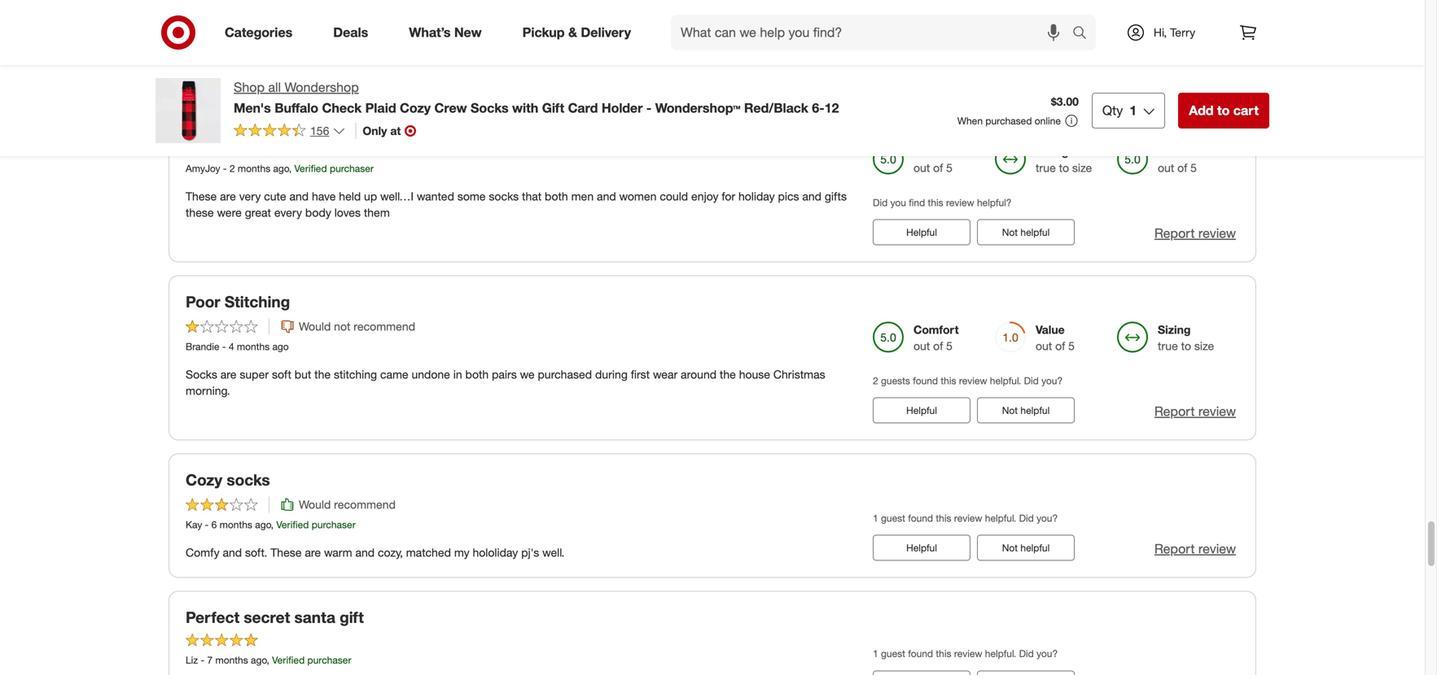 Task type: vqa. For each thing, say whether or not it's contained in the screenshot.
See 1 deal for this item Link
no



Task type: describe. For each thing, give the bounding box(es) containing it.
ago up 'soft'
[[272, 341, 289, 353]]

soft.
[[245, 546, 267, 560]]

would recommend for holiday must have
[[299, 141, 396, 156]]

we
[[520, 368, 535, 382]]

report review button for poor stitching
[[1155, 403, 1236, 421]]

pairs
[[492, 368, 517, 382]]

morning.
[[186, 384, 230, 398]]

well…i
[[380, 190, 414, 204]]

0 vertical spatial size
[[1072, 161, 1092, 175]]

at
[[390, 124, 401, 138]]

cart
[[1234, 103, 1259, 118]]

poor stitching
[[186, 293, 290, 312]]

12
[[825, 100, 839, 116]]

hi, terry
[[1154, 25, 1196, 39]]

must
[[245, 115, 282, 133]]

0 horizontal spatial for
[[514, 10, 528, 24]]

4
[[229, 341, 234, 353]]

report for holiday must have
[[1155, 226, 1195, 242]]

these
[[186, 206, 214, 220]]

and right the pics at the right top of the page
[[802, 190, 822, 204]]

1 vertical spatial to
[[1059, 161, 1069, 175]]

- left 4 on the left bottom of the page
[[222, 341, 226, 353]]

liz
[[186, 655, 198, 667]]

found for perfect secret santa gift
[[908, 648, 933, 661]]

not helpful button for did you find this review helpful?
[[977, 220, 1075, 246]]

1 horizontal spatial these
[[271, 546, 302, 560]]

helpful for guests
[[906, 405, 937, 417]]

holiday
[[739, 190, 775, 204]]

verified for socks
[[276, 519, 309, 531]]

all
[[268, 79, 281, 95]]

1 horizontal spatial the
[[531, 10, 547, 24]]

santa
[[294, 609, 335, 627]]

gift
[[542, 100, 564, 116]]

up
[[364, 190, 377, 204]]

pickup & delivery link
[[509, 15, 652, 50]]

some
[[458, 190, 486, 204]]

1 not helpful button from the top
[[977, 41, 1075, 67]]

great inside these are very cute and have held up well…i wanted some socks that both men and women could enjoy for holiday pics and gifts these were great every body loves them
[[245, 206, 271, 220]]

1 vertical spatial recommend
[[354, 320, 415, 334]]

held
[[339, 190, 361, 204]]

poor
[[186, 293, 220, 312]]

warm
[[324, 546, 352, 560]]

crew
[[434, 100, 467, 116]]

1 guest found this review helpful. did you? for cozy socks
[[873, 513, 1058, 525]]

0 horizontal spatial sizing true to size
[[1036, 145, 1092, 175]]

1 horizontal spatial my
[[454, 546, 470, 560]]

&
[[568, 24, 577, 40]]

months right 4 on the left bottom of the page
[[237, 341, 270, 353]]

helpful?
[[977, 197, 1012, 209]]

secret
[[244, 609, 290, 627]]

house
[[739, 368, 770, 382]]

2 guests found this review helpful. did you?
[[873, 375, 1063, 387]]

guests
[[881, 375, 910, 387]]

and right the men
[[597, 190, 616, 204]]

ago for must
[[273, 163, 289, 175]]

but
[[295, 368, 311, 382]]

2 vertical spatial are
[[305, 546, 321, 560]]

for inside these are very cute and have held up well…i wanted some socks that both men and women could enjoy for holiday pics and gifts these were great every body loves them
[[722, 190, 735, 204]]

1 not from the top
[[1002, 48, 1018, 61]]

socks inside shop all wondershop men's buffalo check plaid cozy crew socks with gift card holder - wondershop™ red/black 6-12
[[471, 100, 509, 116]]

also
[[461, 10, 482, 24]]

brandie
[[186, 341, 219, 353]]

verified for secret
[[272, 655, 305, 667]]

categories link
[[211, 15, 313, 50]]

and left cozy,
[[355, 546, 375, 560]]

categories
[[225, 24, 293, 40]]

pj's
[[521, 546, 539, 560]]

undone
[[412, 368, 450, 382]]

not for did you find this review helpful?
[[1002, 227, 1018, 239]]

shop all wondershop men's buffalo check plaid cozy crew socks with gift card holder - wondershop™ red/black 6-12
[[234, 79, 839, 116]]

would for cozy socks
[[299, 498, 331, 512]]

would not recommend
[[299, 320, 415, 334]]

guest for perfect secret santa gift
[[881, 648, 906, 661]]

super
[[240, 368, 269, 382]]

you? for perfect secret santa gift
[[1037, 648, 1058, 661]]

0 vertical spatial helpful.
[[990, 375, 1021, 387]]

not helpful button for 1 guest found this review helpful. did you?
[[977, 535, 1075, 561]]

helpful button for you
[[873, 220, 971, 246]]

in
[[453, 368, 462, 382]]

0 horizontal spatial the
[[314, 368, 331, 382]]

0 horizontal spatial true
[[1036, 161, 1056, 175]]

would for poor stitching
[[299, 320, 331, 334]]

them
[[364, 206, 390, 220]]

what's new link
[[395, 15, 502, 50]]

around
[[681, 368, 717, 382]]

kay - 6 months ago , verified purchaser
[[186, 519, 356, 531]]

helpful button for guests
[[873, 398, 971, 424]]

months for secret
[[215, 655, 248, 667]]

helpful. for cozy socks
[[985, 513, 1017, 525]]

did you find this review helpful?
[[873, 197, 1012, 209]]

report for poor stitching
[[1155, 404, 1195, 420]]

report review for poor stitching
[[1155, 404, 1236, 420]]

body
[[305, 206, 331, 220]]

wear
[[653, 368, 678, 382]]

1 vertical spatial cozy
[[186, 471, 222, 490]]

recommend for holiday must have
[[334, 141, 396, 156]]

qty 1
[[1103, 103, 1137, 118]]

christmas
[[774, 368, 825, 382]]

with
[[512, 100, 539, 116]]

online
[[1035, 115, 1061, 127]]

men's
[[234, 100, 271, 116]]

ago for secret
[[251, 655, 267, 667]]

1 horizontal spatial value out of 5
[[1158, 145, 1197, 175]]

you? for cozy socks
[[1037, 513, 1058, 525]]

, for secret
[[267, 655, 269, 667]]

stitching
[[225, 293, 290, 312]]

when
[[958, 115, 983, 127]]

came
[[380, 368, 408, 382]]

first
[[631, 368, 650, 382]]

what's new
[[409, 24, 482, 40]]

report review for holiday must have
[[1155, 226, 1236, 242]]

not helpful button for 2 guests found this review helpful. did you?
[[977, 398, 1075, 424]]

helpful for guest
[[906, 542, 937, 555]]

brandie - 4 months ago
[[186, 341, 289, 353]]

comfort for holiday must have
[[914, 145, 959, 159]]

these are very cute and have held up well…i wanted some socks that both men and women could enjoy for holiday pics and gifts these were great every body loves them
[[186, 190, 847, 220]]

0 vertical spatial sizing
[[1036, 145, 1069, 159]]

they're comfy and replace my old ones great. they're also great for the holidays.
[[186, 10, 595, 24]]

0 vertical spatial you?
[[1042, 375, 1063, 387]]

are for poor
[[220, 368, 237, 382]]

1 helpful from the top
[[906, 48, 937, 61]]

deals link
[[319, 15, 389, 50]]

1 horizontal spatial sizing
[[1158, 323, 1191, 337]]

1 not helpful from the top
[[1002, 48, 1050, 61]]

well.
[[542, 546, 565, 560]]

3 report review from the top
[[1155, 542, 1236, 557]]

not for 1 guest found this review helpful. did you?
[[1002, 542, 1018, 555]]

image of men's buffalo check plaid cozy crew socks with gift card holder - wondershop™ red/black 6-12 image
[[156, 78, 221, 143]]

- inside shop all wondershop men's buffalo check plaid cozy crew socks with gift card holder - wondershop™ red/black 6-12
[[646, 100, 652, 116]]

during
[[595, 368, 628, 382]]

1 helpful button from the top
[[873, 41, 971, 67]]

terry
[[1170, 25, 1196, 39]]

every
[[274, 206, 302, 220]]



Task type: locate. For each thing, give the bounding box(es) containing it.
and up every
[[289, 190, 309, 204]]

0 horizontal spatial socks
[[227, 471, 270, 490]]

1 horizontal spatial for
[[722, 190, 735, 204]]

comfort out of 5
[[914, 145, 959, 175], [914, 323, 959, 353]]

2 would from the top
[[299, 320, 331, 334]]

1 vertical spatial socks
[[186, 368, 217, 382]]

holder
[[602, 100, 643, 116]]

would recommend
[[299, 141, 396, 156], [299, 498, 396, 512]]

you
[[891, 197, 906, 209]]

2 vertical spatial you?
[[1037, 648, 1058, 661]]

both right that
[[545, 190, 568, 204]]

comfort out of 5 up did you find this review helpful?
[[914, 145, 959, 175]]

1 vertical spatial value
[[1036, 323, 1065, 337]]

0 vertical spatial my
[[324, 10, 339, 24]]

2 report review from the top
[[1155, 404, 1236, 420]]

- right 'amyjoy'
[[223, 163, 227, 175]]

purchased inside socks are super soft but the stitching came undone in both pairs we purchased during first wear around the house christmas morning.
[[538, 368, 592, 382]]

socks are super soft but the stitching came undone in both pairs we purchased during first wear around the house christmas morning.
[[186, 368, 825, 398]]

0 vertical spatial 1
[[1130, 103, 1137, 118]]

- for cozy socks
[[205, 519, 209, 531]]

3 not helpful button from the top
[[977, 398, 1075, 424]]

, for socks
[[271, 519, 274, 531]]

- for perfect secret santa gift
[[201, 655, 204, 667]]

cozy socks
[[186, 471, 270, 490]]

kay
[[186, 519, 202, 531]]

- right holder
[[646, 100, 652, 116]]

0 vertical spatial socks
[[489, 190, 519, 204]]

4 not helpful button from the top
[[977, 535, 1075, 561]]

the right but
[[314, 368, 331, 382]]

recommend right the not
[[354, 320, 415, 334]]

not for 2 guests found this review helpful. did you?
[[1002, 405, 1018, 417]]

socks inside socks are super soft but the stitching came undone in both pairs we purchased during first wear around the house christmas morning.
[[186, 368, 217, 382]]

2 horizontal spatial to
[[1217, 103, 1230, 118]]

1 horizontal spatial both
[[545, 190, 568, 204]]

0 vertical spatial to
[[1217, 103, 1230, 118]]

2 helpful button from the top
[[873, 220, 971, 246]]

2 vertical spatial ,
[[267, 655, 269, 667]]

search
[[1065, 26, 1104, 42]]

qty
[[1103, 103, 1123, 118]]

1 vertical spatial report
[[1155, 404, 1195, 420]]

0 vertical spatial 1 guest found this review helpful. did you?
[[873, 513, 1058, 525]]

2 guest from the top
[[881, 648, 906, 661]]

1 would recommend from the top
[[299, 141, 396, 156]]

gifts
[[825, 190, 847, 204]]

1 vertical spatial sizing true to size
[[1158, 323, 1214, 353]]

not helpful for did you find this review helpful?
[[1002, 227, 1050, 239]]

1 1 guest found this review helpful. did you? from the top
[[873, 513, 1058, 525]]

card
[[568, 100, 598, 116]]

comfy
[[186, 546, 220, 560]]

perfect secret santa gift
[[186, 609, 364, 627]]

0 horizontal spatial 2
[[230, 163, 235, 175]]

these inside these are very cute and have held up well…i wanted some socks that both men and women could enjoy for holiday pics and gifts these were great every body loves them
[[186, 190, 217, 204]]

1 vertical spatial size
[[1195, 339, 1214, 353]]

purchased right the 'we' in the left bottom of the page
[[538, 368, 592, 382]]

comfy
[[225, 10, 257, 24]]

0 vertical spatial have
[[286, 115, 321, 133]]

guest for cozy socks
[[881, 513, 906, 525]]

out
[[914, 161, 930, 175], [1158, 161, 1175, 175], [914, 339, 930, 353], [1036, 339, 1052, 353]]

2 vertical spatial report review button
[[1155, 540, 1236, 559]]

great.
[[389, 10, 418, 24]]

1 helpful from the top
[[1021, 48, 1050, 61]]

1 report from the top
[[1155, 226, 1195, 242]]

1 vertical spatial socks
[[227, 471, 270, 490]]

7
[[207, 655, 213, 667]]

socks up kay - 6 months ago , verified purchaser
[[227, 471, 270, 490]]

helpful for 1 guest found this review helpful. did you?
[[1021, 542, 1050, 555]]

0 horizontal spatial value out of 5
[[1036, 323, 1075, 353]]

1 comfort out of 5 from the top
[[914, 145, 959, 175]]

hololiday
[[473, 546, 518, 560]]

1 vertical spatial guest
[[881, 648, 906, 661]]

pickup & delivery
[[523, 24, 631, 40]]

, down secret at the bottom left of page
[[267, 655, 269, 667]]

are left warm
[[305, 546, 321, 560]]

comfort
[[914, 145, 959, 159], [914, 323, 959, 337]]

1 vertical spatial both
[[465, 368, 489, 382]]

, for must
[[289, 163, 292, 175]]

2 helpful from the top
[[1021, 227, 1050, 239]]

0 horizontal spatial great
[[245, 206, 271, 220]]

helpful
[[906, 48, 937, 61], [906, 227, 937, 239], [906, 405, 937, 417], [906, 542, 937, 555]]

0 horizontal spatial they're
[[186, 10, 222, 24]]

helpful. for perfect secret santa gift
[[985, 648, 1017, 661]]

0 vertical spatial cozy
[[400, 100, 431, 116]]

for up pickup
[[514, 10, 528, 24]]

recommend for cozy socks
[[334, 498, 396, 512]]

add to cart
[[1189, 103, 1259, 118]]

verified down 156
[[294, 163, 327, 175]]

sizing true to size
[[1036, 145, 1092, 175], [1158, 323, 1214, 353]]

amyjoy - 2 months ago , verified purchaser
[[186, 163, 374, 175]]

3 would from the top
[[299, 498, 331, 512]]

1 guest from the top
[[881, 513, 906, 525]]

not helpful for 1 guest found this review helpful. did you?
[[1002, 542, 1050, 555]]

1 guest found this review helpful. did you? for perfect secret santa gift
[[873, 648, 1058, 661]]

2 horizontal spatial ,
[[289, 163, 292, 175]]

1 horizontal spatial cozy
[[400, 100, 431, 116]]

wondershop™
[[655, 100, 741, 116]]

3 report review button from the top
[[1155, 540, 1236, 559]]

purchaser up held
[[330, 163, 374, 175]]

verified down the 'perfect secret santa gift'
[[272, 655, 305, 667]]

holiday must have
[[186, 115, 321, 133]]

and up categories
[[260, 10, 280, 24]]

4 not helpful from the top
[[1002, 542, 1050, 555]]

comfort for poor stitching
[[914, 323, 959, 337]]

1 vertical spatial true
[[1158, 339, 1178, 353]]

cozy inside shop all wondershop men's buffalo check plaid cozy crew socks with gift card holder - wondershop™ red/black 6-12
[[400, 100, 431, 116]]

2 vertical spatial to
[[1181, 339, 1191, 353]]

0 horizontal spatial to
[[1059, 161, 1069, 175]]

helpful for 2 guests found this review helpful. did you?
[[1021, 405, 1050, 417]]

0 vertical spatial purchased
[[986, 115, 1032, 127]]

both inside socks are super soft but the stitching came undone in both pairs we purchased during first wear around the house christmas morning.
[[465, 368, 489, 382]]

months for must
[[238, 163, 270, 175]]

are for holiday
[[220, 190, 236, 204]]

4 helpful button from the top
[[873, 535, 971, 561]]

shop
[[234, 79, 265, 95]]

cozy up "kay"
[[186, 471, 222, 490]]

verified for must
[[294, 163, 327, 175]]

3 not from the top
[[1002, 405, 1018, 417]]

socks left with
[[471, 100, 509, 116]]

ago up cute
[[273, 163, 289, 175]]

1 vertical spatial comfort
[[914, 323, 959, 337]]

1 they're from the left
[[186, 10, 222, 24]]

1 horizontal spatial to
[[1181, 339, 1191, 353]]

would up kay - 6 months ago , verified purchaser
[[299, 498, 331, 512]]

2 vertical spatial verified
[[272, 655, 305, 667]]

2 comfort from the top
[[914, 323, 959, 337]]

1 horizontal spatial socks
[[489, 190, 519, 204]]

2 vertical spatial purchaser
[[307, 655, 351, 667]]

purchaser for santa
[[307, 655, 351, 667]]

both right the in
[[465, 368, 489, 382]]

0 vertical spatial these
[[186, 190, 217, 204]]

1 horizontal spatial value
[[1158, 145, 1187, 159]]

great down very
[[245, 206, 271, 220]]

1 vertical spatial for
[[722, 190, 735, 204]]

2 vertical spatial 1
[[873, 648, 878, 661]]

great right also
[[485, 10, 511, 24]]

1 horizontal spatial ,
[[271, 519, 274, 531]]

1 vertical spatial 1 guest found this review helpful. did you?
[[873, 648, 1058, 661]]

3 helpful from the top
[[1021, 405, 1050, 417]]

what's
[[409, 24, 451, 40]]

cozy,
[[378, 546, 403, 560]]

cozy up at
[[400, 100, 431, 116]]

2 not from the top
[[1002, 227, 1018, 239]]

1 vertical spatial 2
[[873, 375, 878, 387]]

1 for perfect secret santa gift
[[873, 648, 878, 661]]

0 vertical spatial recommend
[[334, 141, 396, 156]]

ago for socks
[[255, 519, 271, 531]]

and
[[260, 10, 280, 24], [289, 190, 309, 204], [597, 190, 616, 204], [802, 190, 822, 204], [223, 546, 242, 560], [355, 546, 375, 560]]

were
[[217, 206, 242, 220]]

2 left guests
[[873, 375, 878, 387]]

comfort out of 5 up 2 guests found this review helpful. did you?
[[914, 323, 959, 353]]

1 vertical spatial helpful.
[[985, 513, 1017, 525]]

my
[[324, 10, 339, 24], [454, 546, 470, 560]]

1 would from the top
[[299, 141, 331, 156]]

could
[[660, 190, 688, 204]]

ago down secret at the bottom left of page
[[251, 655, 267, 667]]

for right enjoy on the top
[[722, 190, 735, 204]]

1 horizontal spatial they're
[[421, 10, 458, 24]]

0 vertical spatial sizing true to size
[[1036, 145, 1092, 175]]

What can we help you find? suggestions appear below search field
[[671, 15, 1077, 50]]

ago up "soft."
[[255, 519, 271, 531]]

they're left comfy
[[186, 10, 222, 24]]

0 vertical spatial are
[[220, 190, 236, 204]]

2 horizontal spatial the
[[720, 368, 736, 382]]

ago
[[273, 163, 289, 175], [272, 341, 289, 353], [255, 519, 271, 531], [251, 655, 267, 667]]

would for holiday must have
[[299, 141, 331, 156]]

0 vertical spatial guest
[[881, 513, 906, 525]]

- left 6
[[205, 519, 209, 531]]

men
[[571, 190, 594, 204]]

1 horizontal spatial great
[[485, 10, 511, 24]]

to inside add to cart button
[[1217, 103, 1230, 118]]

1 horizontal spatial 2
[[873, 375, 878, 387]]

would recommend up warm
[[299, 498, 396, 512]]

2 1 guest found this review helpful. did you? from the top
[[873, 648, 1058, 661]]

2 not helpful button from the top
[[977, 220, 1075, 246]]

pickup
[[523, 24, 565, 40]]

0 horizontal spatial value
[[1036, 323, 1065, 337]]

0 vertical spatial great
[[485, 10, 511, 24]]

are inside socks are super soft but the stitching came undone in both pairs we purchased during first wear around the house christmas morning.
[[220, 368, 237, 382]]

both
[[545, 190, 568, 204], [465, 368, 489, 382]]

1 vertical spatial you?
[[1037, 513, 1058, 525]]

2 not helpful from the top
[[1002, 227, 1050, 239]]

0 horizontal spatial sizing
[[1036, 145, 1069, 159]]

2 would recommend from the top
[[299, 498, 396, 512]]

1 horizontal spatial purchased
[[986, 115, 1032, 127]]

not helpful button
[[977, 41, 1075, 67], [977, 220, 1075, 246], [977, 398, 1075, 424], [977, 535, 1075, 561]]

0 vertical spatial would
[[299, 141, 331, 156]]

0 horizontal spatial my
[[324, 10, 339, 24]]

my left old
[[324, 10, 339, 24]]

3 report from the top
[[1155, 542, 1195, 557]]

1 vertical spatial verified
[[276, 519, 309, 531]]

helpful for you
[[906, 227, 937, 239]]

would down 156
[[299, 141, 331, 156]]

3 not helpful from the top
[[1002, 405, 1050, 417]]

loves
[[334, 206, 361, 220]]

have right must
[[286, 115, 321, 133]]

1 horizontal spatial size
[[1195, 339, 1214, 353]]

months right 6
[[220, 519, 252, 531]]

1 horizontal spatial sizing true to size
[[1158, 323, 1214, 353]]

months for socks
[[220, 519, 252, 531]]

2 vertical spatial report
[[1155, 542, 1195, 557]]

found
[[913, 375, 938, 387], [908, 513, 933, 525], [908, 648, 933, 661]]

would recommend down 156
[[299, 141, 396, 156]]

are inside these are very cute and have held up well…i wanted some socks that both men and women could enjoy for holiday pics and gifts these were great every body loves them
[[220, 190, 236, 204]]

5
[[946, 161, 953, 175], [1191, 161, 1197, 175], [946, 339, 953, 353], [1069, 339, 1075, 353]]

socks left that
[[489, 190, 519, 204]]

both inside these are very cute and have held up well…i wanted some socks that both men and women could enjoy for holiday pics and gifts these were great every body loves them
[[545, 190, 568, 204]]

not helpful
[[1002, 48, 1050, 61], [1002, 227, 1050, 239], [1002, 405, 1050, 417], [1002, 542, 1050, 555]]

2 right 'amyjoy'
[[230, 163, 235, 175]]

0 vertical spatial 2
[[230, 163, 235, 175]]

comfort up 2 guests found this review helpful. did you?
[[914, 323, 959, 337]]

soft
[[272, 368, 291, 382]]

0 horizontal spatial size
[[1072, 161, 1092, 175]]

1 report review from the top
[[1155, 226, 1236, 242]]

2 helpful from the top
[[906, 227, 937, 239]]

0 vertical spatial verified
[[294, 163, 327, 175]]

not helpful for 2 guests found this review helpful. did you?
[[1002, 405, 1050, 417]]

0 vertical spatial true
[[1036, 161, 1056, 175]]

have up body on the left top
[[312, 190, 336, 204]]

socks up morning.
[[186, 368, 217, 382]]

are left "super"
[[220, 368, 237, 382]]

4 not from the top
[[1002, 542, 1018, 555]]

plaid
[[365, 100, 396, 116]]

1 vertical spatial are
[[220, 368, 237, 382]]

comfort out of 5 for poor stitching
[[914, 323, 959, 353]]

1 vertical spatial comfort out of 5
[[914, 323, 959, 353]]

helpful button for guest
[[873, 535, 971, 561]]

they're up what's new
[[421, 10, 458, 24]]

report review button for holiday must have
[[1155, 225, 1236, 243]]

2 report review button from the top
[[1155, 403, 1236, 421]]

comfort out of 5 for holiday must have
[[914, 145, 959, 175]]

1 vertical spatial purchaser
[[312, 519, 356, 531]]

report review
[[1155, 226, 1236, 242], [1155, 404, 1236, 420], [1155, 542, 1236, 557]]

4 helpful from the top
[[906, 542, 937, 555]]

0 horizontal spatial both
[[465, 368, 489, 382]]

0 horizontal spatial ,
[[267, 655, 269, 667]]

months right 7
[[215, 655, 248, 667]]

0 vertical spatial would recommend
[[299, 141, 396, 156]]

comfy and soft. these are warm and cozy, matched my hololiday pj's well.
[[186, 546, 565, 560]]

gift
[[340, 609, 364, 627]]

for
[[514, 10, 528, 24], [722, 190, 735, 204]]

0 horizontal spatial purchased
[[538, 368, 592, 382]]

1 for cozy socks
[[873, 513, 878, 525]]

1 vertical spatial these
[[271, 546, 302, 560]]

0 vertical spatial report review button
[[1155, 225, 1236, 243]]

would left the not
[[299, 320, 331, 334]]

delivery
[[581, 24, 631, 40]]

purchaser up warm
[[312, 519, 356, 531]]

only
[[363, 124, 387, 138]]

- left 7
[[201, 655, 204, 667]]

3 helpful from the top
[[906, 405, 937, 417]]

wondershop
[[285, 79, 359, 95]]

check
[[322, 100, 362, 116]]

you?
[[1042, 375, 1063, 387], [1037, 513, 1058, 525], [1037, 648, 1058, 661]]

0 vertical spatial report
[[1155, 226, 1195, 242]]

purchaser down santa
[[307, 655, 351, 667]]

- for holiday must have
[[223, 163, 227, 175]]

0 vertical spatial value out of 5
[[1158, 145, 1197, 175]]

1 guest found this review helpful. did you?
[[873, 513, 1058, 525], [873, 648, 1058, 661]]

0 vertical spatial both
[[545, 190, 568, 204]]

0 vertical spatial comfort
[[914, 145, 959, 159]]

socks
[[489, 190, 519, 204], [227, 471, 270, 490]]

$3.00
[[1051, 95, 1079, 109]]

that
[[522, 190, 542, 204]]

when purchased online
[[958, 115, 1061, 127]]

months
[[238, 163, 270, 175], [237, 341, 270, 353], [220, 519, 252, 531], [215, 655, 248, 667]]

my right "matched"
[[454, 546, 470, 560]]

cute
[[264, 190, 286, 204]]

and left "soft."
[[223, 546, 242, 560]]

1 report review button from the top
[[1155, 225, 1236, 243]]

4 helpful from the top
[[1021, 542, 1050, 555]]

recommend up comfy and soft. these are warm and cozy, matched my hololiday pj's well.
[[334, 498, 396, 512]]

did
[[873, 197, 888, 209], [1024, 375, 1039, 387], [1019, 513, 1034, 525], [1019, 648, 1034, 661]]

1 vertical spatial sizing
[[1158, 323, 1191, 337]]

found for cozy socks
[[908, 513, 933, 525]]

would recommend for cozy socks
[[299, 498, 396, 512]]

ones
[[361, 10, 386, 24]]

months up very
[[238, 163, 270, 175]]

the left "house"
[[720, 368, 736, 382]]

, down 156 link
[[289, 163, 292, 175]]

deals
[[333, 24, 368, 40]]

purchaser for have
[[330, 163, 374, 175]]

1 vertical spatial 1
[[873, 513, 878, 525]]

the up pickup
[[531, 10, 547, 24]]

2 they're from the left
[[421, 10, 458, 24]]

verified right 6
[[276, 519, 309, 531]]

recommend down only
[[334, 141, 396, 156]]

1 vertical spatial found
[[908, 513, 933, 525]]

these right "soft."
[[271, 546, 302, 560]]

3 helpful button from the top
[[873, 398, 971, 424]]

value
[[1158, 145, 1187, 159], [1036, 323, 1065, 337]]

review
[[946, 197, 974, 209], [1199, 226, 1236, 242], [959, 375, 987, 387], [1199, 404, 1236, 420], [954, 513, 982, 525], [1199, 542, 1236, 557], [954, 648, 982, 661]]

have inside these are very cute and have held up well…i wanted some socks that both men and women could enjoy for holiday pics and gifts these were great every body loves them
[[312, 190, 336, 204]]

comfort down when
[[914, 145, 959, 159]]

of
[[933, 161, 943, 175], [1178, 161, 1188, 175], [933, 339, 943, 353], [1056, 339, 1065, 353]]

1 comfort from the top
[[914, 145, 959, 159]]

women
[[619, 190, 657, 204]]

have
[[286, 115, 321, 133], [312, 190, 336, 204]]

1 vertical spatial report review
[[1155, 404, 1236, 420]]

socks inside these are very cute and have held up well…i wanted some socks that both men and women could enjoy for holiday pics and gifts these were great every body loves them
[[489, 190, 519, 204]]

old
[[342, 10, 358, 24]]

, right 6
[[271, 519, 274, 531]]

are up were
[[220, 190, 236, 204]]

0 vertical spatial for
[[514, 10, 528, 24]]

0 vertical spatial found
[[913, 375, 938, 387]]

helpful.
[[990, 375, 1021, 387], [985, 513, 1017, 525], [985, 648, 1017, 661]]

1 vertical spatial great
[[245, 206, 271, 220]]

2 comfort out of 5 from the top
[[914, 323, 959, 353]]

stitching
[[334, 368, 377, 382]]

helpful for did you find this review helpful?
[[1021, 227, 1050, 239]]

6-
[[812, 100, 825, 116]]

purchased right when
[[986, 115, 1032, 127]]

2 report from the top
[[1155, 404, 1195, 420]]

these up these
[[186, 190, 217, 204]]

red/black
[[744, 100, 809, 116]]



